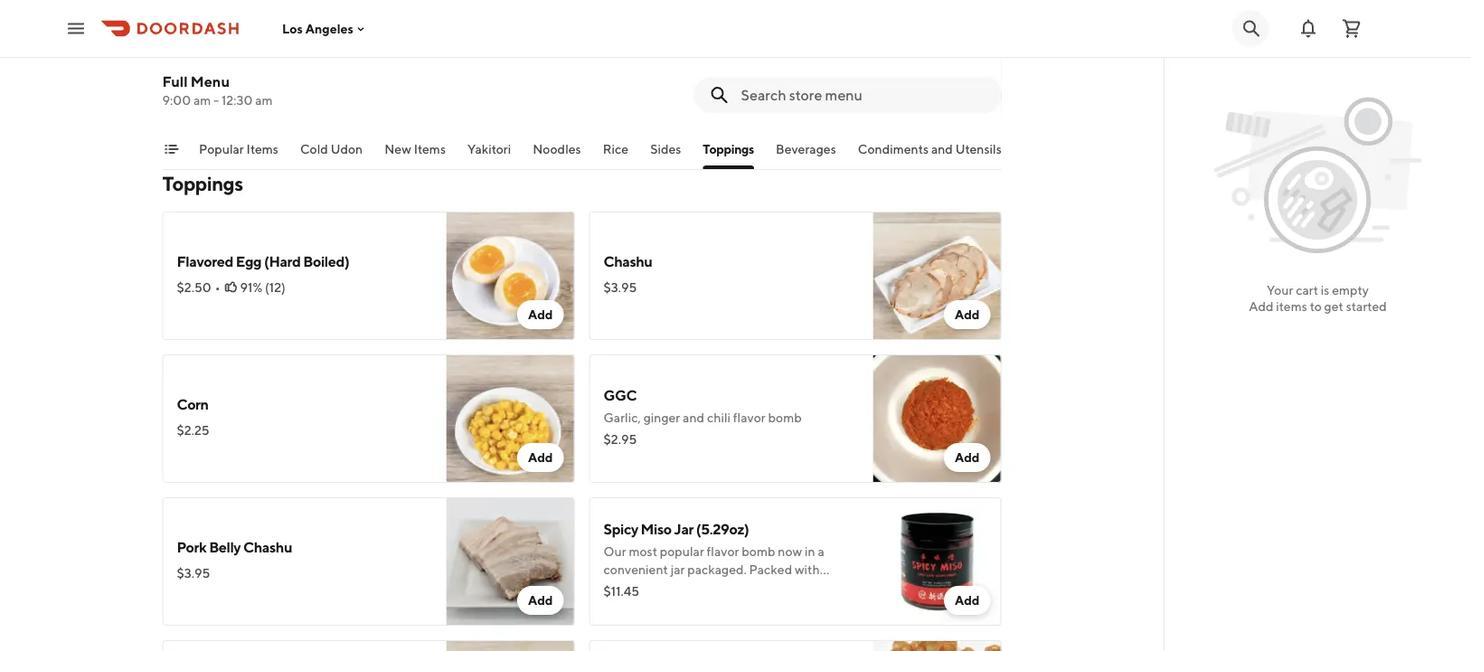 Task type: vqa. For each thing, say whether or not it's contained in the screenshot.
the sriracha,
yes



Task type: describe. For each thing, give the bounding box(es) containing it.
los
[[282, 21, 303, 36]]

pork for pork wonton 7 pieces. deep-fried wonton pork filling. $8.45
[[177, 23, 207, 40]]

pork
[[341, 47, 367, 62]]

topped
[[674, 38, 716, 52]]

los angeles
[[282, 21, 354, 36]]

add for spicy miso jar (5.29oz)
[[955, 593, 980, 608]]

miso
[[641, 521, 672, 538]]

fries
[[647, 38, 672, 52]]

depth
[[822, 580, 856, 595]]

pork belly chashu
[[177, 539, 292, 556]]

convenient
[[604, 562, 668, 577]]

7
[[177, 47, 184, 62]]

sides button
[[650, 140, 681, 169]]

1 am from the left
[[194, 93, 211, 108]]

$3.95 for chashu
[[604, 280, 637, 295]]

this
[[645, 580, 666, 595]]

add for flavored egg (hard boiled)
[[528, 307, 553, 322]]

full menu 9:00 am - 12:30 am
[[162, 73, 273, 108]]

new
[[384, 142, 411, 157]]

jar
[[671, 562, 685, 577]]

laver
[[604, 74, 632, 89]]

perfect
[[604, 598, 646, 613]]

jar
[[675, 521, 694, 538]]

get
[[1325, 299, 1344, 314]]

$2.95
[[604, 432, 637, 447]]

noodles button
[[533, 140, 581, 169]]

(5.29oz)
[[696, 521, 749, 538]]

spicy miso jar (5.29oz) image
[[873, 498, 1002, 626]]

add button for corn
[[517, 443, 564, 472]]

pieces.
[[186, 47, 226, 62]]

utensils
[[955, 142, 1002, 157]]

open menu image
[[65, 18, 87, 39]]

condiments
[[858, 142, 929, 157]]

flavored
[[177, 253, 233, 270]]

fried
[[266, 47, 292, 62]]

0 vertical spatial chashu
[[604, 253, 653, 270]]

cart
[[1296, 283, 1319, 298]]

an
[[764, 580, 778, 595]]

cold udon
[[300, 142, 363, 157]]

rice
[[603, 142, 628, 157]]

condiments and utensils
[[858, 142, 1002, 157]]

wonton
[[209, 23, 262, 40]]

corn
[[177, 396, 209, 413]]

menu
[[191, 73, 230, 90]]

$8.45
[[177, 68, 211, 83]]

add inside your cart is empty add items to get started
[[1250, 299, 1274, 314]]

cheese,
[[654, 56, 698, 71]]

pork for pork belly chashu
[[177, 539, 207, 556]]

udon
[[330, 142, 363, 157]]

notification bell image
[[1298, 18, 1320, 39]]

flavor inside spicy miso jar (5.29oz) our most popular flavor bomb now in a convenient jar packaged. packed with spices, this miso blend adds an umami depth perfect for any dish.
[[707, 544, 740, 559]]

0 vertical spatial ground
[[803, 38, 845, 52]]

is
[[1321, 283, 1330, 298]]

add for ggc
[[955, 450, 980, 465]]

cold udon button
[[300, 140, 363, 169]]

yakitori button
[[467, 140, 511, 169]]

belly
[[209, 539, 241, 556]]

popular
[[199, 142, 244, 157]]

now
[[778, 544, 803, 559]]

corn image
[[446, 355, 575, 483]]

add button for spicy miso jar (5.29oz)
[[944, 586, 991, 615]]

most
[[629, 544, 658, 559]]

los angeles button
[[282, 21, 368, 36]]

spicy soboro fries image
[[873, 0, 1002, 119]]

poached egg image
[[446, 640, 575, 651]]

miso
[[668, 580, 695, 595]]

0 items, open order cart image
[[1342, 18, 1363, 39]]

dish.
[[690, 598, 717, 613]]

umami
[[780, 580, 819, 595]]

angeles
[[306, 21, 354, 36]]

noodles
[[533, 142, 581, 157]]

items for new items
[[414, 142, 446, 157]]

91%
[[240, 280, 263, 295]]

started
[[1347, 299, 1387, 314]]

beverages button
[[776, 140, 836, 169]]

1 vertical spatial ground
[[809, 56, 851, 71]]

and inside ggc garlic, ginger and chili flavor bomb $2.95
[[683, 410, 705, 425]]

wonton
[[295, 47, 338, 62]]



Task type: locate. For each thing, give the bounding box(es) containing it.
condiments and utensils button
[[858, 140, 1002, 169]]

add button for flavored egg (hard boiled)
[[517, 300, 564, 329]]

1 horizontal spatial items
[[414, 142, 446, 157]]

yakitori
[[467, 142, 511, 157]]

0 vertical spatial bomb
[[769, 410, 802, 425]]

1 vertical spatial chashu
[[243, 539, 292, 556]]

ggc image
[[873, 355, 1002, 483]]

2 vertical spatial and
[[683, 410, 705, 425]]

pork inside pork wonton 7 pieces. deep-fried wonton pork filling. $8.45
[[177, 23, 207, 40]]

popular items
[[199, 142, 278, 157]]

2 horizontal spatial and
[[931, 142, 953, 157]]

items right new
[[414, 142, 446, 157]]

spicy miso jar (5.29oz) our most popular flavor bomb now in a convenient jar packaged. packed with spices, this miso blend adds an umami depth perfect for any dish.
[[604, 521, 856, 613]]

filling.
[[370, 47, 404, 62]]

packaged.
[[688, 562, 747, 577]]

with inside spicy miso jar (5.29oz) our most popular flavor bomb now in a convenient jar packaged. packed with spices, this miso blend adds an umami depth perfect for any dish.
[[795, 562, 820, 577]]

0 horizontal spatial items
[[246, 142, 278, 157]]

adds
[[734, 580, 761, 595]]

1 pork from the top
[[177, 23, 207, 40]]

am
[[194, 93, 211, 108], [255, 93, 273, 108]]

a
[[818, 544, 825, 559]]

with up sriracha, at the top of page
[[719, 38, 744, 52]]

boiled)
[[303, 253, 349, 270]]

items right popular
[[246, 142, 278, 157]]

our
[[604, 544, 627, 559]]

items inside button
[[246, 142, 278, 157]]

1 horizontal spatial $3.95
[[604, 280, 637, 295]]

and left chili
[[683, 410, 705, 425]]

1 vertical spatial $3.95
[[177, 566, 210, 581]]

add button for chashu
[[944, 300, 991, 329]]

$3.95 for pork belly chashu
[[177, 566, 210, 581]]

bomb inside spicy miso jar (5.29oz) our most popular flavor bomb now in a convenient jar packaged. packed with spices, this miso blend adds an umami depth perfect for any dish.
[[742, 544, 776, 559]]

(12)
[[265, 280, 286, 295]]

items inside button
[[414, 142, 446, 157]]

popular items button
[[199, 140, 278, 169]]

chashu
[[604, 253, 653, 270], [243, 539, 292, 556]]

0 vertical spatial with
[[719, 38, 744, 52]]

toppings down popular
[[162, 172, 243, 195]]

your cart is empty add items to get started
[[1250, 283, 1387, 314]]

add for pork belly chashu
[[528, 593, 553, 608]]

0 horizontal spatial chashu
[[243, 539, 292, 556]]

0 vertical spatial and
[[785, 56, 807, 71]]

1 horizontal spatial chashu
[[604, 253, 653, 270]]

add for corn
[[528, 450, 553, 465]]

show menu categories image
[[164, 142, 179, 157]]

with down in
[[795, 562, 820, 577]]

and left utensils
[[931, 142, 953, 157]]

and inside button
[[931, 142, 953, 157]]

pork wonton 7 pieces. deep-fried wonton pork filling. $8.45
[[177, 23, 404, 83]]

egg
[[236, 253, 262, 270]]

spicy
[[604, 521, 638, 538]]

$2.25
[[177, 423, 210, 438]]

and down seasoned
[[785, 56, 807, 71]]

(hard
[[264, 253, 301, 270]]

0 vertical spatial flavor
[[734, 410, 766, 425]]

pork left belly
[[177, 539, 207, 556]]

and
[[785, 56, 807, 71], [931, 142, 953, 157], [683, 410, 705, 425]]

pork up 7
[[177, 23, 207, 40]]

Item Search search field
[[741, 85, 987, 105]]

new items button
[[384, 140, 446, 169]]

0 horizontal spatial with
[[719, 38, 744, 52]]

sriracha,
[[701, 56, 749, 71]]

ginger
[[644, 410, 681, 425]]

add for chashu
[[955, 307, 980, 322]]

flavor right chili
[[734, 410, 766, 425]]

1 items from the left
[[246, 142, 278, 157]]

spices,
[[604, 580, 642, 595]]

chili
[[707, 410, 731, 425]]

1 vertical spatial toppings
[[162, 172, 243, 195]]

add button
[[944, 80, 991, 109], [517, 300, 564, 329], [944, 300, 991, 329], [517, 443, 564, 472], [944, 443, 991, 472], [517, 586, 564, 615], [944, 586, 991, 615]]

1 vertical spatial and
[[931, 142, 953, 157]]

0 horizontal spatial $3.95
[[177, 566, 210, 581]]

$2.50
[[177, 280, 211, 295]]

items for popular items
[[246, 142, 278, 157]]

full
[[162, 73, 188, 90]]

$11.45
[[604, 584, 640, 599]]

1 horizontal spatial and
[[785, 56, 807, 71]]

garlic,
[[604, 410, 641, 425]]

for
[[649, 598, 665, 613]]

flavored egg (hard boiled) image
[[446, 212, 575, 340]]

new items
[[384, 142, 446, 157]]

ground up item search search field
[[809, 56, 851, 71]]

add button for ggc
[[944, 443, 991, 472]]

1 horizontal spatial with
[[795, 562, 820, 577]]

toppings right sides
[[703, 142, 754, 157]]

$2.50 •
[[177, 280, 220, 295]]

flavor inside ggc garlic, ginger and chili flavor bomb $2.95
[[734, 410, 766, 425]]

2 pork from the top
[[177, 539, 207, 556]]

rice button
[[603, 140, 628, 169]]

bomb up packed
[[742, 544, 776, 559]]

and inside french fries topped with seasoned ground chicken, cheese, sriracha, mayo and ground laver
[[785, 56, 807, 71]]

•
[[215, 280, 220, 295]]

1 vertical spatial flavor
[[707, 544, 740, 559]]

12:30
[[222, 93, 253, 108]]

0 horizontal spatial toppings
[[162, 172, 243, 195]]

bomb
[[769, 410, 802, 425], [742, 544, 776, 559]]

-
[[214, 93, 219, 108]]

ggc
[[604, 387, 637, 404]]

flavor
[[734, 410, 766, 425], [707, 544, 740, 559]]

pork belly chashu image
[[446, 498, 575, 626]]

0 vertical spatial toppings
[[703, 142, 754, 157]]

fried wonton image
[[873, 640, 1002, 651]]

am right 12:30
[[255, 93, 273, 108]]

flavored egg (hard boiled)
[[177, 253, 349, 270]]

9:00
[[162, 93, 191, 108]]

deep-
[[229, 47, 266, 62]]

cold
[[300, 142, 328, 157]]

0 horizontal spatial and
[[683, 410, 705, 425]]

blend
[[698, 580, 731, 595]]

0 horizontal spatial am
[[194, 93, 211, 108]]

your
[[1267, 283, 1294, 298]]

sides
[[650, 142, 681, 157]]

1 vertical spatial bomb
[[742, 544, 776, 559]]

1 vertical spatial with
[[795, 562, 820, 577]]

2 items from the left
[[414, 142, 446, 157]]

0 vertical spatial pork
[[177, 23, 207, 40]]

empty
[[1333, 283, 1370, 298]]

1 vertical spatial pork
[[177, 539, 207, 556]]

ggc garlic, ginger and chili flavor bomb $2.95
[[604, 387, 802, 447]]

popular
[[660, 544, 705, 559]]

flavor up the "packaged."
[[707, 544, 740, 559]]

pork wonton image
[[446, 0, 575, 119]]

bomb right chili
[[769, 410, 802, 425]]

chashu image
[[873, 212, 1002, 340]]

to
[[1310, 299, 1322, 314]]

bomb inside ggc garlic, ginger and chili flavor bomb $2.95
[[769, 410, 802, 425]]

am left -
[[194, 93, 211, 108]]

toppings
[[703, 142, 754, 157], [162, 172, 243, 195]]

with inside french fries topped with seasoned ground chicken, cheese, sriracha, mayo and ground laver
[[719, 38, 744, 52]]

beverages
[[776, 142, 836, 157]]

mayo
[[751, 56, 783, 71]]

with
[[719, 38, 744, 52], [795, 562, 820, 577]]

1 horizontal spatial am
[[255, 93, 273, 108]]

1 horizontal spatial toppings
[[703, 142, 754, 157]]

ground right seasoned
[[803, 38, 845, 52]]

ground
[[803, 38, 845, 52], [809, 56, 851, 71]]

items
[[1277, 299, 1308, 314]]

any
[[667, 598, 688, 613]]

0 vertical spatial $3.95
[[604, 280, 637, 295]]

add button for pork belly chashu
[[517, 586, 564, 615]]

packed
[[750, 562, 793, 577]]

2 am from the left
[[255, 93, 273, 108]]

french
[[604, 38, 645, 52]]

in
[[805, 544, 816, 559]]

chicken,
[[604, 56, 652, 71]]



